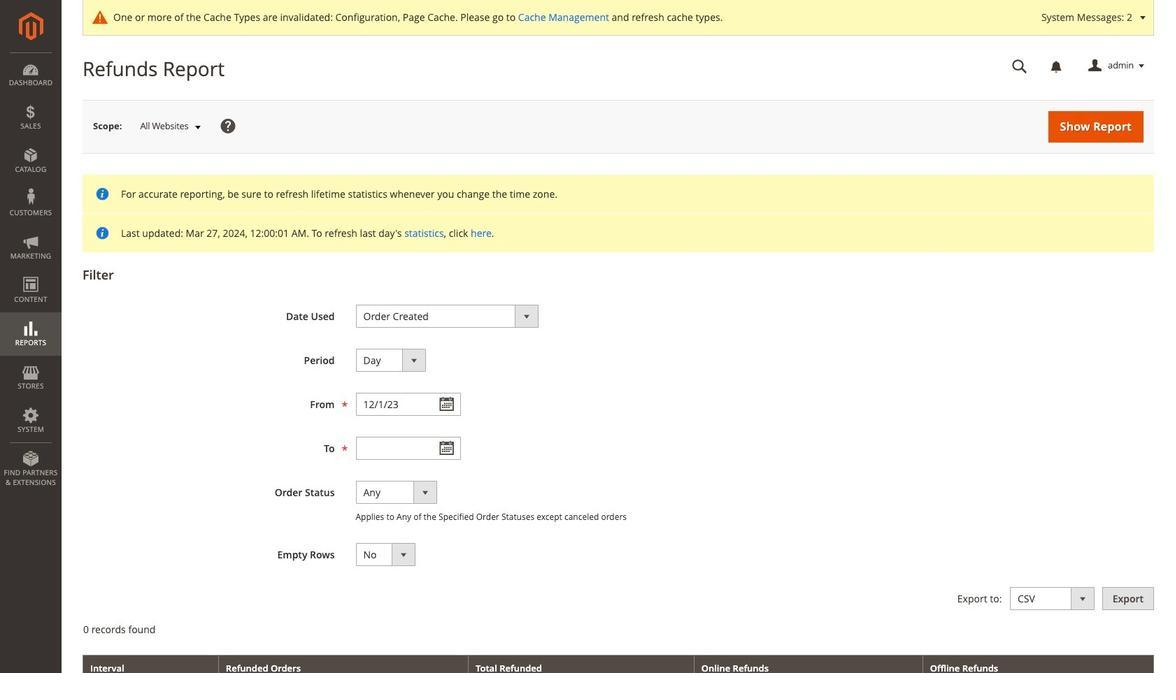 Task type: vqa. For each thing, say whether or not it's contained in the screenshot.
text box
yes



Task type: locate. For each thing, give the bounding box(es) containing it.
menu bar
[[0, 52, 62, 495]]

None text field
[[1003, 54, 1038, 78], [356, 393, 461, 416], [1003, 54, 1038, 78], [356, 393, 461, 416]]

None text field
[[356, 437, 461, 461]]

magento admin panel image
[[19, 12, 43, 41]]



